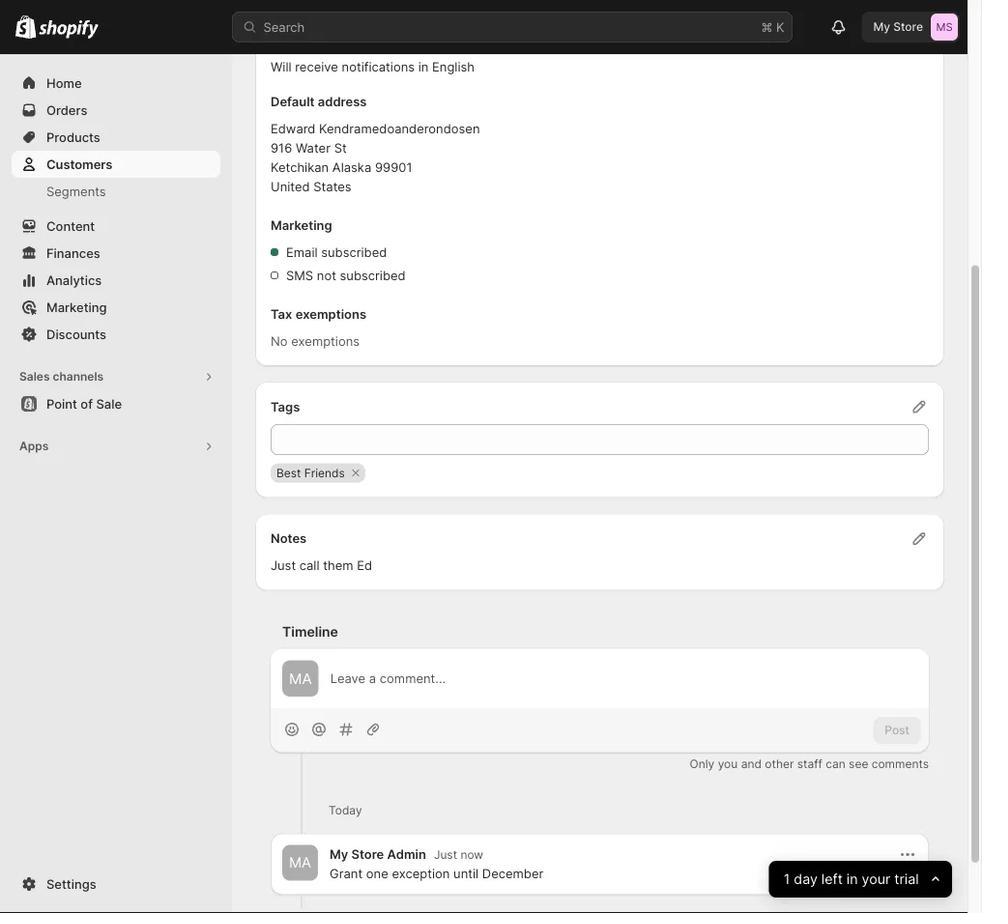 Task type: vqa. For each thing, say whether or not it's contained in the screenshot.
the 2 days left in your trial
no



Task type: locate. For each thing, give the bounding box(es) containing it.
0 vertical spatial marketing
[[271, 218, 332, 232]]

marketing up discounts
[[46, 300, 107, 315]]

avatar with initials m a image down timeline
[[282, 661, 319, 697]]

sms not subscribed
[[286, 268, 406, 283]]

tax exemptions
[[271, 306, 366, 321]]

sale
[[96, 396, 122, 411]]

can
[[826, 757, 846, 771]]

0 horizontal spatial just
[[271, 558, 296, 573]]

2 avatar with initials m a image from the top
[[282, 846, 318, 881]]

1 horizontal spatial marketing
[[271, 218, 332, 232]]

in left english
[[418, 59, 429, 74]]

in inside dropdown button
[[847, 871, 858, 888]]

no
[[271, 334, 288, 348]]

1 vertical spatial subscribed
[[340, 268, 406, 283]]

english
[[432, 59, 475, 74]]

marketing
[[271, 218, 332, 232], [46, 300, 107, 315]]

best friends
[[276, 466, 345, 480]]

content link
[[12, 213, 220, 240]]

1 vertical spatial in
[[847, 871, 858, 888]]

0 horizontal spatial in
[[418, 59, 429, 74]]

marketing up email
[[271, 218, 332, 232]]

email
[[286, 245, 318, 260]]

exemptions
[[295, 306, 366, 321], [291, 334, 360, 348]]

water
[[296, 140, 331, 155]]

just left now on the bottom left
[[434, 848, 457, 862]]

0 horizontal spatial store
[[351, 847, 384, 862]]

edward kendramedoanderondosen 916 water st ketchikan alaska 99901 united states
[[271, 121, 480, 194]]

email subscribed
[[286, 245, 387, 260]]

call
[[299, 558, 320, 573]]

exemptions for tax exemptions
[[295, 306, 366, 321]]

⌘
[[761, 19, 773, 34]]

my up the grant
[[330, 847, 348, 862]]

timeline
[[282, 624, 338, 640]]

1 vertical spatial just
[[434, 848, 457, 862]]

just left call
[[271, 558, 296, 573]]

shopify image
[[15, 15, 36, 38], [39, 20, 99, 39]]

edward
[[271, 121, 316, 136]]

of
[[81, 396, 93, 411]]

my inside my store admin just now grant one exception until december
[[330, 847, 348, 862]]

notes
[[271, 531, 307, 546]]

will
[[271, 59, 292, 74]]

0 vertical spatial store
[[893, 20, 923, 34]]

0 vertical spatial just
[[271, 558, 296, 573]]

point of sale
[[46, 396, 122, 411]]

best
[[276, 466, 301, 480]]

default address
[[271, 94, 367, 109]]

exemptions up no exemptions
[[295, 306, 366, 321]]

store up 'one' at the bottom
[[351, 847, 384, 862]]

avatar with initials m a image
[[282, 661, 319, 697], [282, 846, 318, 881]]

your
[[862, 871, 891, 888]]

just inside my store admin just now grant one exception until december
[[434, 848, 457, 862]]

products link
[[12, 124, 220, 151]]

my left my store image
[[873, 20, 890, 34]]

kendramedoanderondosen
[[319, 121, 480, 136]]

store
[[893, 20, 923, 34], [351, 847, 384, 862]]

0 vertical spatial avatar with initials m a image
[[282, 661, 319, 697]]

subscribed
[[321, 245, 387, 260], [340, 268, 406, 283]]

you
[[718, 757, 738, 771]]

0 vertical spatial in
[[418, 59, 429, 74]]

1 vertical spatial exemptions
[[291, 334, 360, 348]]

customers
[[46, 157, 113, 172]]

1 day left in your trial button
[[769, 861, 952, 898]]

1 vertical spatial my
[[330, 847, 348, 862]]

edwardcomplexname@fish.com
[[271, 37, 460, 52]]

not
[[317, 268, 336, 283]]

store left my store image
[[893, 20, 923, 34]]

store for my store
[[893, 20, 923, 34]]

my store admin just now grant one exception until december
[[330, 847, 544, 882]]

store inside my store admin just now grant one exception until december
[[351, 847, 384, 862]]

sales
[[19, 370, 50, 384]]

0 horizontal spatial my
[[330, 847, 348, 862]]

1 horizontal spatial my
[[873, 20, 890, 34]]

my store
[[873, 20, 923, 34]]

0 vertical spatial exemptions
[[295, 306, 366, 321]]

friends
[[304, 466, 345, 480]]

subscribed up sms not subscribed
[[321, 245, 387, 260]]

december
[[482, 867, 544, 882]]

admin
[[387, 847, 426, 862]]

sales channels button
[[12, 363, 220, 391]]

1 day left in your trial
[[784, 871, 919, 888]]

subscribed down email subscribed
[[340, 268, 406, 283]]

1 vertical spatial avatar with initials m a image
[[282, 846, 318, 881]]

my for my store admin just now grant one exception until december
[[330, 847, 348, 862]]

0 horizontal spatial marketing
[[46, 300, 107, 315]]

my for my store
[[873, 20, 890, 34]]

them
[[323, 558, 353, 573]]

in right left
[[847, 871, 858, 888]]

0 vertical spatial my
[[873, 20, 890, 34]]

avatar with initials m a image left the grant
[[282, 846, 318, 881]]

only you and other staff can see comments
[[690, 757, 929, 771]]

1 horizontal spatial in
[[847, 871, 858, 888]]

0 horizontal spatial shopify image
[[15, 15, 36, 38]]

point
[[46, 396, 77, 411]]

my
[[873, 20, 890, 34], [330, 847, 348, 862]]

1 horizontal spatial store
[[893, 20, 923, 34]]

exemptions down tax exemptions
[[291, 334, 360, 348]]

1 vertical spatial store
[[351, 847, 384, 862]]

day
[[794, 871, 818, 888]]

now
[[461, 848, 483, 862]]

1 horizontal spatial just
[[434, 848, 457, 862]]

post
[[885, 723, 910, 738]]

in
[[418, 59, 429, 74], [847, 871, 858, 888]]

orders
[[46, 102, 87, 117]]

settings
[[46, 877, 96, 892]]

tax
[[271, 306, 292, 321]]

st
[[334, 140, 347, 155]]

contact
[[271, 10, 319, 25]]

None text field
[[271, 424, 929, 455]]



Task type: describe. For each thing, give the bounding box(es) containing it.
store for my store admin just now grant one exception until december
[[351, 847, 384, 862]]

products
[[46, 130, 100, 145]]

home
[[46, 75, 82, 90]]

Leave a comment... text field
[[330, 669, 917, 689]]

my store image
[[931, 14, 958, 41]]

other
[[765, 757, 794, 771]]

only
[[690, 757, 715, 771]]

left
[[822, 871, 843, 888]]

edwardcomplexname@fish.com button
[[259, 31, 472, 58]]

analytics link
[[12, 267, 220, 294]]

channels
[[53, 370, 104, 384]]

sales channels
[[19, 370, 104, 384]]

trial
[[895, 871, 919, 888]]

finances
[[46, 246, 100, 261]]

apps button
[[12, 433, 220, 460]]

tags
[[271, 399, 300, 414]]

search
[[263, 19, 305, 34]]

1
[[784, 871, 790, 888]]

in for notifications
[[418, 59, 429, 74]]

one
[[366, 867, 388, 882]]

just call them ed
[[271, 558, 372, 573]]

alaska
[[332, 160, 371, 174]]

address
[[318, 94, 367, 109]]

settings link
[[12, 871, 220, 898]]

point of sale button
[[0, 391, 232, 418]]

customers link
[[12, 151, 220, 178]]

0 vertical spatial subscribed
[[321, 245, 387, 260]]

point of sale link
[[12, 391, 220, 418]]

discounts link
[[12, 321, 220, 348]]

segments link
[[12, 178, 220, 205]]

ketchikan
[[271, 160, 329, 174]]

sms
[[286, 268, 313, 283]]

no exemptions
[[271, 334, 360, 348]]

1 vertical spatial marketing
[[46, 300, 107, 315]]

apps
[[19, 439, 49, 453]]

in for left
[[847, 871, 858, 888]]

⌘ k
[[761, 19, 784, 34]]

staff
[[797, 757, 823, 771]]

analytics
[[46, 273, 102, 288]]

default
[[271, 94, 315, 109]]

segments
[[46, 184, 106, 199]]

k
[[776, 19, 784, 34]]

information
[[322, 10, 392, 25]]

receive
[[295, 59, 338, 74]]

states
[[313, 179, 352, 194]]

exemptions for no exemptions
[[291, 334, 360, 348]]

see
[[849, 757, 868, 771]]

marketing link
[[12, 294, 220, 321]]

exception
[[392, 867, 450, 882]]

comments
[[872, 757, 929, 771]]

united
[[271, 179, 310, 194]]

will receive notifications in english
[[271, 59, 475, 74]]

ed
[[357, 558, 372, 573]]

1 horizontal spatial shopify image
[[39, 20, 99, 39]]

916
[[271, 140, 292, 155]]

finances link
[[12, 240, 220, 267]]

content
[[46, 218, 95, 233]]

notifications
[[342, 59, 415, 74]]

discounts
[[46, 327, 106, 342]]

orders link
[[12, 97, 220, 124]]

1 avatar with initials m a image from the top
[[282, 661, 319, 697]]

grant
[[330, 867, 363, 882]]

today
[[329, 803, 362, 818]]

contact information
[[271, 10, 392, 25]]

post button
[[873, 717, 921, 744]]

until
[[453, 867, 479, 882]]

and
[[741, 757, 762, 771]]

home link
[[12, 70, 220, 97]]



